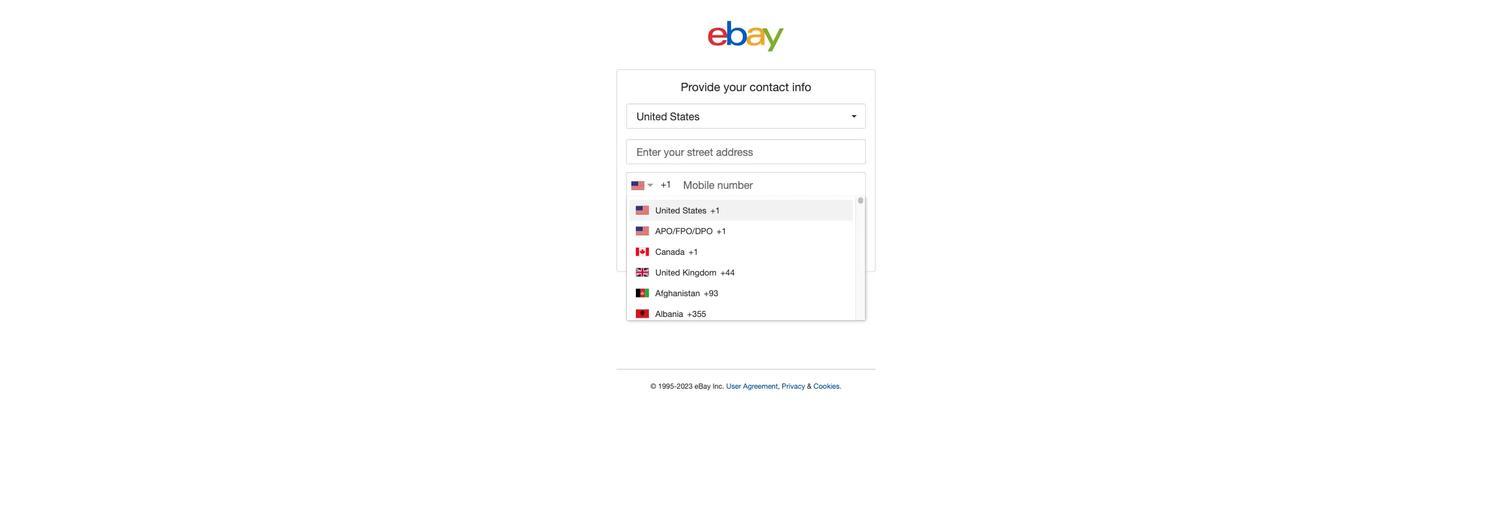Task type: vqa. For each thing, say whether or not it's contained in the screenshot.
APO/FPO/DPO +1 at the top
yes



Task type: locate. For each thing, give the bounding box(es) containing it.
apo/fpo/dpo +1
[[655, 226, 726, 236]]

landline
[[835, 202, 866, 213]]

united down canada
[[655, 267, 680, 278]]

2 united from the top
[[655, 267, 680, 278]]

+1 right states in the left of the page
[[710, 205, 720, 215]]

user agreement link
[[726, 382, 778, 391]]

list box
[[626, 197, 866, 324]]

ebay
[[695, 382, 711, 391]]

+93
[[704, 288, 718, 298]]

list box containing united states
[[626, 197, 866, 324]]

provide
[[681, 80, 720, 94]]

kingdom
[[683, 267, 717, 278]]

inc.
[[713, 382, 724, 391]]

©
[[651, 382, 656, 391]]

Enter your street address text field
[[626, 139, 866, 164]]

1 united from the top
[[655, 205, 680, 215]]

cookies
[[814, 382, 840, 391]]

1995-
[[658, 382, 677, 391]]

+1
[[661, 179, 671, 190], [710, 205, 720, 215], [717, 226, 726, 236], [689, 247, 698, 257]]

united for united states +1
[[655, 205, 680, 215]]

albania
[[655, 309, 683, 319]]

afghanistan
[[655, 288, 700, 298]]

+44
[[720, 267, 735, 278]]

application
[[626, 139, 866, 172]]

1 vertical spatial united
[[655, 267, 680, 278]]

user
[[726, 382, 741, 391]]

0 vertical spatial united
[[655, 205, 680, 215]]

None submit
[[626, 221, 866, 246]]

© 1995-2023 ebay inc. user agreement , privacy & cookies .
[[651, 382, 842, 391]]

states
[[683, 205, 707, 215]]

only
[[786, 202, 803, 213]]

united
[[655, 205, 680, 215], [655, 267, 680, 278]]

i only have a landline
[[781, 202, 866, 213]]

united up apo/fpo/dpo
[[655, 205, 680, 215]]



Task type: describe. For each thing, give the bounding box(es) containing it.
apo/fpo/dpo
[[655, 226, 713, 236]]

i
[[781, 202, 784, 213]]

i only have a landline button
[[781, 202, 866, 213]]

cookies link
[[814, 382, 840, 391]]

united for united kingdom +44
[[655, 267, 680, 278]]

your
[[723, 80, 746, 94]]

have
[[805, 202, 825, 213]]

provide your contact info
[[681, 80, 811, 94]]

privacy
[[782, 382, 805, 391]]

info
[[792, 80, 811, 94]]

Mobile number telephone field
[[626, 172, 866, 198]]

&
[[807, 382, 812, 391]]

+1 up the 'united kingdom +44'
[[689, 247, 698, 257]]

+355
[[687, 309, 706, 319]]

united states +1
[[655, 205, 720, 215]]

2023
[[677, 382, 693, 391]]

,
[[778, 382, 780, 391]]

agreement
[[743, 382, 778, 391]]

contact
[[750, 80, 789, 94]]

.
[[840, 382, 842, 391]]

united kingdom +44
[[655, 267, 735, 278]]

albania +355
[[655, 309, 706, 319]]

canada +1
[[655, 247, 698, 257]]

privacy link
[[782, 382, 805, 391]]

+1 right apo/fpo/dpo
[[717, 226, 726, 236]]

canada
[[655, 247, 685, 257]]

a
[[827, 202, 832, 213]]

afghanistan +93
[[655, 288, 718, 298]]

+1 up "united states +1"
[[661, 179, 671, 190]]



